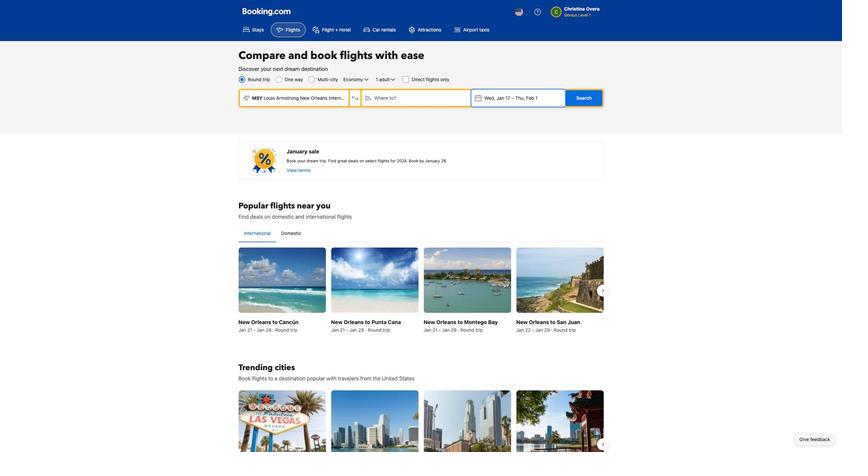 Task type: locate. For each thing, give the bounding box(es) containing it.
tab list
[[239, 225, 604, 243]]

las vegas, united states of america image
[[239, 391, 326, 453]]

0 vertical spatial region
[[233, 245, 609, 337]]

1 vertical spatial region
[[233, 388, 609, 453]]

new orleans to cancún image
[[239, 248, 326, 313]]

new orleans to san juan image
[[516, 248, 604, 313]]

your account menu christina overa genius level 1 element
[[551, 3, 602, 18]]

new orleans to punta cana image
[[331, 248, 418, 313]]

region
[[233, 245, 609, 337], [233, 388, 609, 453]]



Task type: vqa. For each thing, say whether or not it's contained in the screenshot.
new orleans to san juan image
yes



Task type: describe. For each thing, give the bounding box(es) containing it.
1 region from the top
[[233, 245, 609, 337]]

orlando, united states of america image
[[516, 391, 604, 453]]

2 region from the top
[[233, 388, 609, 453]]

flights homepage image
[[242, 8, 290, 16]]

new orleans to montego bay image
[[424, 248, 511, 313]]

miami, united states of america image
[[331, 391, 418, 453]]

los angeles, united states of america image
[[424, 391, 511, 453]]



